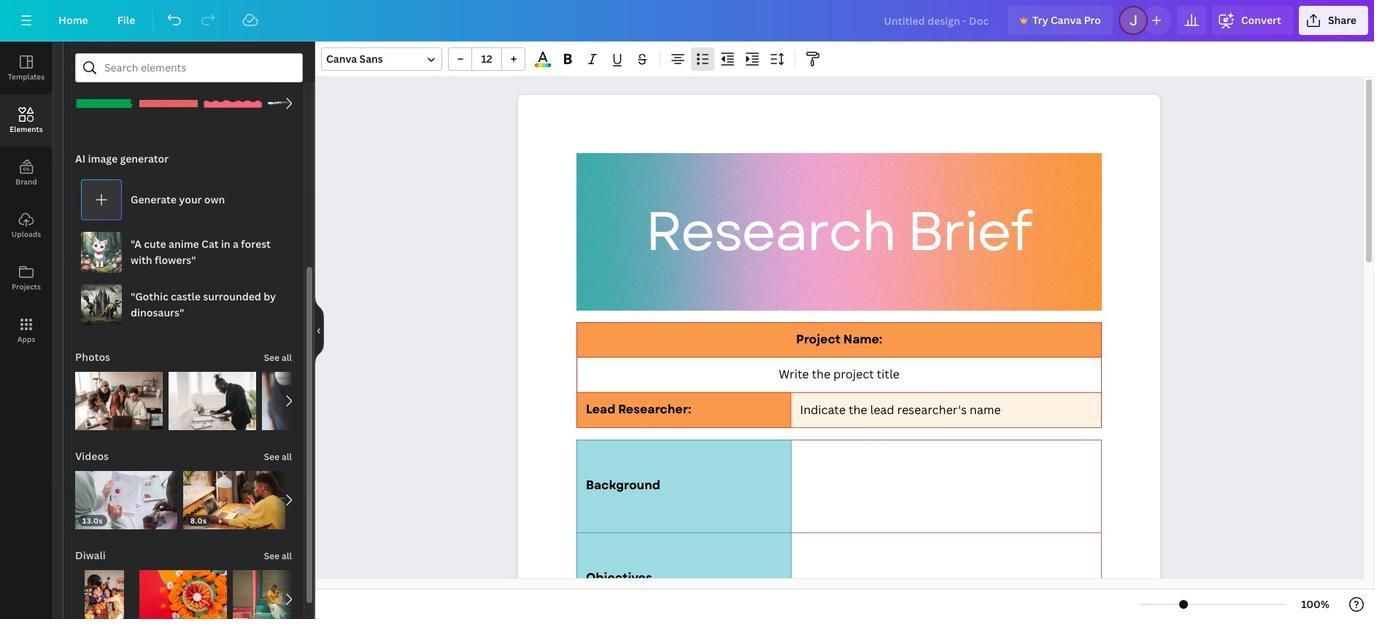 Task type: locate. For each thing, give the bounding box(es) containing it.
templates button
[[0, 42, 53, 94]]

brand button
[[0, 147, 53, 199]]

canva inside button
[[1051, 13, 1082, 27]]

see up man wearing traditional attire for diwali image in the bottom left of the page
[[264, 551, 280, 563]]

diwali button
[[74, 542, 107, 571]]

2 vertical spatial all
[[282, 551, 292, 563]]

3 see all button from the top
[[263, 542, 294, 571]]

home link
[[47, 6, 100, 35]]

1 horizontal spatial canva
[[1051, 13, 1082, 27]]

surrounded
[[203, 290, 261, 304]]

your
[[179, 193, 202, 207]]

3 see from the top
[[264, 551, 280, 563]]

ai
[[75, 152, 86, 166]]

a
[[233, 237, 239, 251]]

2 vertical spatial see all
[[264, 551, 292, 563]]

barista making coffee image
[[262, 372, 350, 431]]

2 vertical spatial see all button
[[263, 542, 294, 571]]

1 see all button from the top
[[263, 343, 294, 372]]

colorful diwali flatlay of diwali candles and flowers image
[[139, 571, 227, 620]]

all up man wearing traditional attire for diwali image in the bottom left of the page
[[282, 551, 292, 563]]

sans
[[360, 52, 383, 66]]

research brief
[[646, 193, 1032, 271]]

videos button
[[74, 442, 110, 472]]

projects button
[[0, 252, 53, 304]]

elements button
[[0, 94, 53, 147]]

see all up man wearing traditional attire for diwali image in the bottom left of the page
[[264, 551, 292, 563]]

canva right try at the top of the page
[[1051, 13, 1082, 27]]

photos button
[[74, 343, 112, 372]]

2 all from the top
[[282, 451, 292, 464]]

dinosaurs"
[[131, 306, 184, 320]]

0 vertical spatial see all
[[264, 352, 292, 364]]

1 vertical spatial see all button
[[263, 442, 294, 472]]

all
[[282, 352, 292, 364], [282, 451, 292, 464], [282, 551, 292, 563]]

see all for diwali
[[264, 551, 292, 563]]

apps button
[[0, 304, 53, 357]]

1 see from the top
[[264, 352, 280, 364]]

2 vertical spatial see
[[264, 551, 280, 563]]

castle
[[171, 290, 201, 304]]

2 see all button from the top
[[263, 442, 294, 472]]

all for diwali
[[282, 551, 292, 563]]

research
[[646, 193, 896, 271]]

"a cute anime cat in a forest with flowers"
[[131, 237, 271, 267]]

see left hide image
[[264, 352, 280, 364]]

"a
[[131, 237, 142, 251]]

0 horizontal spatial canva
[[326, 52, 357, 66]]

photos
[[75, 350, 110, 364]]

see all left hide image
[[264, 352, 292, 364]]

uploads
[[12, 229, 41, 240]]

2 see from the top
[[264, 451, 280, 464]]

brief
[[908, 193, 1032, 271]]

8.0s group
[[184, 463, 286, 530]]

forest
[[241, 237, 271, 251]]

1 all from the top
[[282, 352, 292, 364]]

group
[[448, 47, 526, 71], [75, 66, 134, 133], [139, 66, 198, 133], [204, 66, 262, 133], [268, 74, 326, 133], [75, 364, 163, 431], [169, 364, 256, 431], [262, 372, 350, 431], [75, 562, 134, 620], [139, 562, 227, 620], [233, 571, 320, 620]]

1 vertical spatial see all
[[264, 451, 292, 464]]

1 vertical spatial all
[[282, 451, 292, 464]]

1 see all from the top
[[264, 352, 292, 364]]

share button
[[1300, 6, 1369, 35]]

1 vertical spatial see
[[264, 451, 280, 464]]

3 all from the top
[[282, 551, 292, 563]]

all down barista making coffee image
[[282, 451, 292, 464]]

see all button for videos
[[263, 442, 294, 472]]

easter banner image
[[139, 74, 198, 133]]

see
[[264, 352, 280, 364], [264, 451, 280, 464], [264, 551, 280, 563]]

0 vertical spatial see
[[264, 352, 280, 364]]

2 see all from the top
[[264, 451, 292, 464]]

canva left sans
[[326, 52, 357, 66]]

templates
[[8, 72, 45, 82]]

anime
[[169, 237, 199, 251]]

videos
[[75, 450, 109, 464]]

see down barista making coffee image
[[264, 451, 280, 464]]

see all down barista making coffee image
[[264, 451, 292, 464]]

canva inside dropdown button
[[326, 52, 357, 66]]

see all button
[[263, 343, 294, 372], [263, 442, 294, 472], [263, 542, 294, 571]]

all for photos
[[282, 352, 292, 364]]

playful decorative ribbon banner image
[[75, 74, 134, 133]]

with
[[131, 253, 152, 267]]

3 see all from the top
[[264, 551, 292, 563]]

0 vertical spatial see all button
[[263, 343, 294, 372]]

0 vertical spatial all
[[282, 352, 292, 364]]

100%
[[1302, 598, 1330, 612]]

0 vertical spatial canva
[[1051, 13, 1082, 27]]

try
[[1033, 13, 1049, 27]]

cute
[[144, 237, 166, 251]]

playful decorative wavy banner image
[[204, 74, 262, 133]]

see for videos
[[264, 451, 280, 464]]

friends celebrating diwali image
[[75, 571, 134, 620]]

1 vertical spatial canva
[[326, 52, 357, 66]]

canva
[[1051, 13, 1082, 27], [326, 52, 357, 66]]

all left hide image
[[282, 352, 292, 364]]

see all
[[264, 352, 292, 364], [264, 451, 292, 464], [264, 551, 292, 563]]

try canva pro button
[[1008, 6, 1113, 35]]

13.0s group
[[75, 463, 178, 530]]



Task type: vqa. For each thing, say whether or not it's contained in the screenshot.
Diwali Button
yes



Task type: describe. For each thing, give the bounding box(es) containing it.
side panel tab list
[[0, 42, 53, 357]]

see all for photos
[[264, 352, 292, 364]]

diwali
[[75, 549, 106, 563]]

teacher teaching students with digital art image
[[75, 372, 163, 431]]

projects
[[12, 282, 41, 292]]

brand
[[16, 177, 37, 187]]

13.0s
[[83, 516, 103, 526]]

generate
[[131, 193, 177, 207]]

Research Brief text field
[[518, 95, 1161, 620]]

ai image generator
[[75, 152, 169, 166]]

see all for videos
[[264, 451, 292, 464]]

uploads button
[[0, 199, 53, 252]]

canva sans
[[326, 52, 383, 66]]

– – number field
[[477, 52, 497, 66]]

generate your own
[[131, 193, 225, 207]]

see for photos
[[264, 352, 280, 364]]

cat
[[202, 237, 219, 251]]

share
[[1329, 13, 1357, 27]]

file
[[117, 13, 135, 27]]

by
[[264, 290, 276, 304]]

"gothic
[[131, 290, 168, 304]]

see all button for diwali
[[263, 542, 294, 571]]

100% button
[[1292, 594, 1340, 617]]

Search elements search field
[[104, 54, 274, 82]]

color range image
[[535, 64, 551, 67]]

main menu bar
[[0, 0, 1375, 42]]

man wearing traditional attire for diwali image
[[233, 571, 320, 620]]

flowers"
[[155, 253, 196, 267]]

hide image
[[315, 296, 324, 366]]

home
[[58, 13, 88, 27]]

convert
[[1242, 13, 1282, 27]]

8.0s
[[191, 516, 207, 526]]

try canva pro
[[1033, 13, 1102, 27]]

elements
[[10, 124, 43, 134]]

generator
[[120, 152, 169, 166]]

pro
[[1085, 13, 1102, 27]]

apps
[[17, 334, 35, 345]]

focused businessman using laptop image
[[169, 372, 256, 431]]

file button
[[106, 6, 147, 35]]

image
[[88, 152, 118, 166]]

convert button
[[1213, 6, 1294, 35]]

canva sans button
[[321, 47, 442, 71]]

Design title text field
[[873, 6, 1002, 35]]

torn paper banner with space for text image
[[268, 74, 326, 133]]

all for videos
[[282, 451, 292, 464]]

own
[[204, 193, 225, 207]]

see all button for photos
[[263, 343, 294, 372]]

in
[[221, 237, 230, 251]]

see for diwali
[[264, 551, 280, 563]]

"gothic castle surrounded by dinosaurs"
[[131, 290, 276, 320]]



